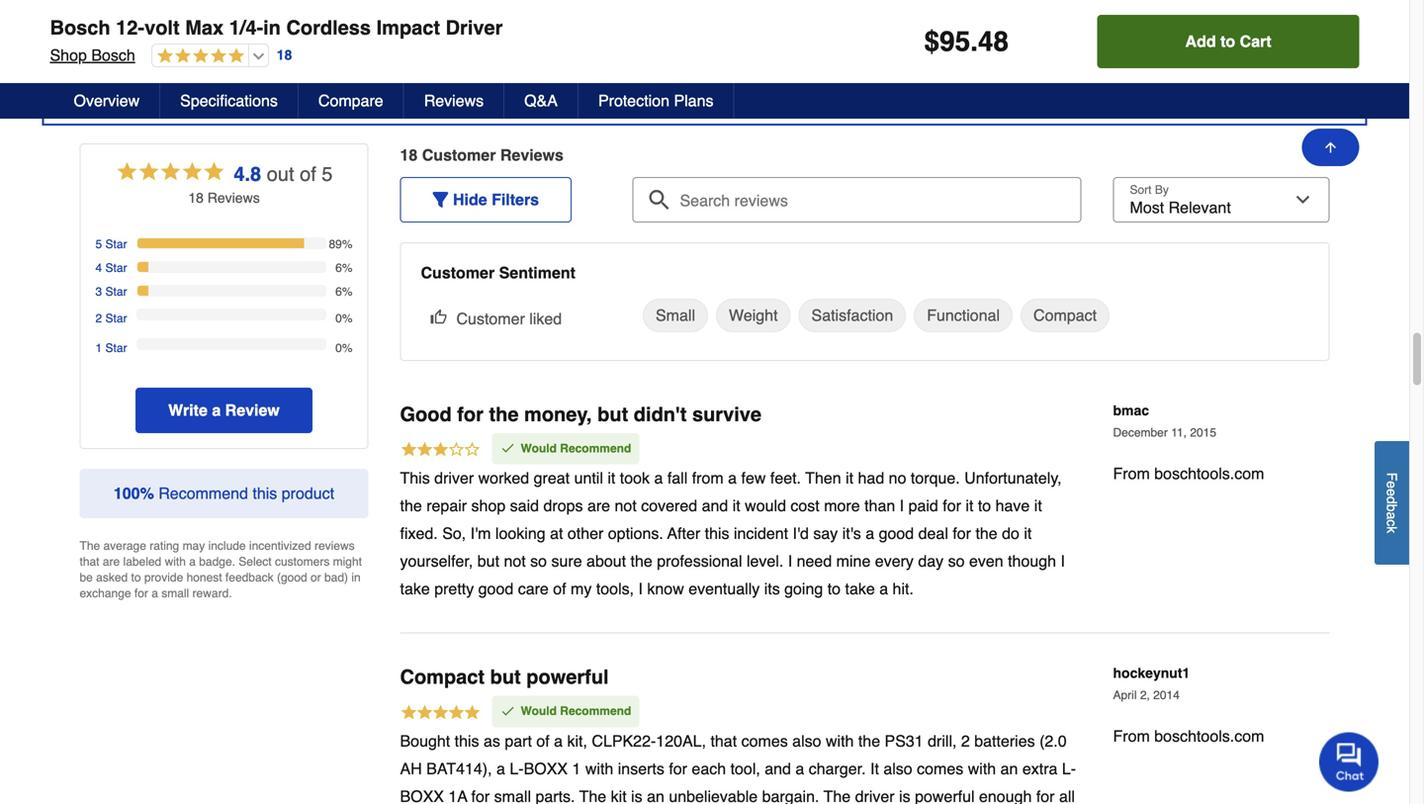 Task type: vqa. For each thing, say whether or not it's contained in the screenshot.
+3 button
no



Task type: describe. For each thing, give the bounding box(es) containing it.
for right 1a
[[471, 787, 490, 804]]

hockeynut1
[[1113, 665, 1190, 681]]

1 vertical spatial bosch
[[91, 46, 135, 64]]

0 horizontal spatial powerful
[[527, 666, 609, 689]]

a left few
[[728, 469, 737, 487]]

with down batteries
[[968, 760, 996, 778]]

about
[[587, 552, 626, 570]]

a left hit.
[[880, 580, 888, 598]]

1 inside bought this as part of a kit, clpk22-120al, that comes also with the ps31 drill, 2 batteries (2.0 ah bat414), a l-boxx 1 with inserts for each tool, and a charger. it also comes with an extra l- boxx 1a for small parts. the kit is an unbelievable bargain. the driver is powerful enough for a
[[572, 760, 581, 778]]

of inside 4.8 out of 5 18 review s
[[300, 163, 316, 185]]

do
[[1002, 524, 1020, 543]]

3 star
[[95, 285, 127, 299]]

protection plans
[[598, 92, 714, 110]]

small inside the average rating may include incentivized reviews that are labeled with a badge. select customers might be asked to provide honest feedback (good or bad) in exchange for a small reward.
[[161, 587, 189, 600]]

weight
[[729, 306, 778, 324]]

than
[[865, 497, 896, 515]]

from for compact but powerful
[[1113, 727, 1150, 745]]

compare
[[318, 92, 384, 110]]

functional
[[927, 306, 1000, 324]]

reviews
[[315, 539, 355, 553]]

recommend for compact
[[560, 704, 631, 718]]

i'm
[[471, 524, 491, 543]]

0 vertical spatial 4.8 stars image
[[152, 47, 244, 66]]

i right though
[[1061, 552, 1065, 570]]

had
[[858, 469, 885, 487]]

would recommend for powerful
[[521, 704, 631, 718]]

other
[[568, 524, 604, 543]]

Search reviews text field
[[641, 177, 1074, 211]]

and inside this driver worked great until it took a fall from a few feet. then it had no torque. unfortunately, the repair shop said drops are not covered and it would cost more than i paid for it to have it fixed. so, i'm looking at other options. after this incident i'd say it's a good deal for the do it yourselfer, but not so sure about the professional level. i need mine every day so even though i take pretty good care of my tools, i know eventually its going to take a hit.
[[702, 497, 728, 515]]

5 stars image
[[400, 703, 481, 724]]

customer for customer liked
[[457, 310, 525, 328]]

part
[[505, 732, 532, 750]]

compact button
[[1021, 299, 1110, 332]]

inserts
[[618, 760, 665, 778]]

badge.
[[199, 555, 235, 569]]

2 take from the left
[[845, 580, 875, 598]]

s inside 4.8 out of 5 18 review s
[[253, 190, 260, 206]]

my
[[571, 580, 592, 598]]

to inside button
[[1221, 32, 1236, 50]]

0 horizontal spatial this
[[253, 484, 277, 502]]

it right have
[[1035, 497, 1042, 515]]

but inside this driver worked great until it took a fall from a few feet. then it had no torque. unfortunately, the repair shop said drops are not covered and it would cost more than i paid for it to have it fixed. so, i'm looking at other options. after this incident i'd say it's a good deal for the do it yourselfer, but not so sure about the professional level. i need mine every day so even though i take pretty good care of my tools, i know eventually its going to take a hit.
[[478, 552, 500, 570]]

write a review button
[[136, 388, 312, 433]]

are inside the average rating may include incentivized reviews that are labeled with a badge. select customers might be asked to provide honest feedback (good or bad) in exchange for a small reward.
[[103, 555, 120, 569]]

care
[[518, 580, 549, 598]]

didn't
[[634, 403, 687, 426]]

going
[[785, 580, 823, 598]]

cost
[[791, 497, 820, 515]]

1 take from the left
[[400, 580, 430, 598]]

a left fall
[[654, 469, 663, 487]]

1 l- from the left
[[510, 760, 524, 778]]

need
[[797, 552, 832, 570]]

5 inside 4.8 out of 5 18 review s
[[322, 163, 333, 185]]

to inside the average rating may include incentivized reviews that are labeled with a badge. select customers might be asked to provide honest feedback (good or bad) in exchange for a small reward.
[[131, 571, 141, 585]]

for down 120al,
[[669, 760, 688, 778]]

(2.0
[[1040, 732, 1067, 750]]

though
[[1008, 552, 1057, 570]]

good
[[400, 403, 452, 426]]

0 horizontal spatial reviews
[[66, 78, 161, 105]]

of inside this driver worked great until it took a fall from a few feet. then it had no torque. unfortunately, the repair shop said drops are not covered and it would cost more than i paid for it to have it fixed. so, i'm looking at other options. after this incident i'd say it's a good deal for the do it yourselfer, but not so sure about the professional level. i need mine every day so even though i take pretty good care of my tools, i know eventually its going to take a hit.
[[553, 580, 566, 598]]

that inside the average rating may include incentivized reviews that are labeled with a badge. select customers might be asked to provide honest feedback (good or bad) in exchange for a small reward.
[[80, 555, 99, 569]]

small inside button
[[656, 306, 695, 324]]

to left have
[[978, 497, 991, 515]]

each
[[692, 760, 726, 778]]

eventually
[[689, 580, 760, 598]]

a inside 'button'
[[1384, 512, 1400, 519]]

3
[[95, 285, 102, 299]]

this
[[400, 469, 430, 487]]

bought this as part of a kit, clpk22-120al, that comes also with the ps31 drill, 2 batteries (2.0 ah bat414), a l-boxx 1 with inserts for each tool, and a charger. it also comes with an extra l- boxx 1a for small parts. the kit is an unbelievable bargain. the driver is powerful enough for a
[[400, 732, 1076, 804]]

powerful inside bought this as part of a kit, clpk22-120al, that comes also with the ps31 drill, 2 batteries (2.0 ah bat414), a l-boxx 1 with inserts for each tool, and a charger. it also comes with an extra l- boxx 1a for small parts. the kit is an unbelievable bargain. the driver is powerful enough for a
[[915, 787, 975, 804]]

would recommend for the
[[521, 442, 631, 455]]

4.8
[[234, 163, 261, 185]]

every
[[875, 552, 914, 570]]

0 vertical spatial an
[[1001, 760, 1018, 778]]

q&a
[[524, 92, 558, 110]]

protection plans button
[[579, 83, 734, 119]]

the inside the average rating may include incentivized reviews that are labeled with a badge. select customers might be asked to provide honest feedback (good or bad) in exchange for a small reward.
[[80, 539, 100, 553]]

hide filters button
[[400, 177, 572, 222]]

star for 2 star
[[105, 311, 127, 325]]

2 inside bought this as part of a kit, clpk22-120al, that comes also with the ps31 drill, 2 batteries (2.0 ah bat414), a l-boxx 1 with inserts for each tool, and a charger. it also comes with an extra l- boxx 1a for small parts. the kit is an unbelievable bargain. the driver is powerful enough for a
[[961, 732, 970, 750]]

no
[[889, 469, 907, 487]]

it left had
[[846, 469, 854, 487]]

5 star
[[95, 237, 127, 251]]

for down extra
[[1037, 787, 1055, 804]]

1 horizontal spatial the
[[579, 787, 607, 804]]

max
[[185, 16, 224, 39]]

1/4-
[[229, 16, 263, 39]]

it right until
[[608, 469, 616, 487]]

k
[[1384, 526, 1400, 533]]

18 inside 4.8 out of 5 18 review s
[[188, 190, 204, 206]]

worked
[[478, 469, 529, 487]]

2 star
[[95, 311, 127, 325]]

drill,
[[928, 732, 957, 750]]

i left paid
[[900, 497, 904, 515]]

that inside bought this as part of a kit, clpk22-120al, that comes also with the ps31 drill, 2 batteries (2.0 ah bat414), a l-boxx 1 with inserts for each tool, and a charger. it also comes with an extra l- boxx 1a for small parts. the kit is an unbelievable bargain. the driver is powerful enough for a
[[711, 732, 737, 750]]

would for powerful
[[521, 704, 557, 718]]

repair
[[427, 497, 467, 515]]

it right do
[[1024, 524, 1032, 543]]

would
[[745, 497, 786, 515]]

.
[[971, 26, 978, 57]]

d
[[1384, 496, 1400, 504]]

1 vertical spatial comes
[[917, 760, 964, 778]]

ps31
[[885, 732, 924, 750]]

%
[[140, 484, 154, 502]]

chevron up image
[[1324, 82, 1344, 102]]

review for a
[[225, 401, 280, 419]]

a left kit,
[[554, 732, 563, 750]]

from for good for the money, but didn't survive
[[1113, 464, 1150, 483]]

f e e d b a c k button
[[1375, 441, 1410, 565]]

feet.
[[771, 469, 801, 487]]

shop
[[471, 497, 506, 515]]

89%
[[329, 237, 353, 251]]

asked
[[96, 571, 128, 585]]

i left 'need'
[[788, 552, 793, 570]]

1 horizontal spatial reviews
[[424, 92, 484, 110]]

18 for 18 customer review s
[[400, 146, 418, 164]]

0 vertical spatial bosch
[[50, 16, 110, 39]]

0 vertical spatial comes
[[742, 732, 788, 750]]

great
[[534, 469, 570, 487]]

48
[[978, 26, 1009, 57]]

volt
[[145, 16, 180, 39]]

bosch 12-volt max 1/4-in cordless impact driver
[[50, 16, 503, 39]]

compare button
[[299, 83, 404, 119]]

impact
[[377, 16, 440, 39]]

0 vertical spatial customer
[[422, 146, 496, 164]]

4
[[95, 261, 102, 275]]

1 vertical spatial 4.8 stars image
[[115, 159, 226, 188]]

1 horizontal spatial boxx
[[524, 760, 568, 778]]

6% for 4 star
[[336, 261, 353, 275]]

few
[[741, 469, 766, 487]]

options.
[[608, 524, 664, 543]]

star for 4 star
[[105, 261, 127, 275]]

the down options.
[[631, 552, 653, 570]]

i left 'know'
[[639, 580, 643, 598]]

be
[[80, 571, 93, 585]]

recommend for good
[[560, 442, 631, 455]]

a down provide
[[152, 587, 158, 600]]

from
[[692, 469, 724, 487]]

liked
[[530, 310, 562, 328]]

compact but powerful
[[400, 666, 609, 689]]

add to cart
[[1186, 32, 1272, 50]]

average
[[103, 539, 146, 553]]

satisfaction
[[812, 306, 894, 324]]

cart
[[1240, 32, 1272, 50]]

more
[[824, 497, 860, 515]]

until
[[574, 469, 603, 487]]

f
[[1384, 472, 1400, 481]]

customer liked
[[457, 310, 562, 328]]

from boschtools.com for compact but powerful
[[1113, 727, 1265, 745]]

the inside bought this as part of a kit, clpk22-120al, that comes also with the ps31 drill, 2 batteries (2.0 ah bat414), a l-boxx 1 with inserts for each tool, and a charger. it also comes with an extra l- boxx 1a for small parts. the kit is an unbelievable bargain. the driver is powerful enough for a
[[859, 732, 881, 750]]

for right paid
[[943, 497, 962, 515]]

select
[[239, 555, 272, 569]]

star for 5 star
[[105, 237, 127, 251]]

from boschtools.com for good for the money, but didn't survive
[[1113, 464, 1265, 483]]

plans
[[674, 92, 714, 110]]

0% for 1 star
[[336, 341, 353, 355]]

0 horizontal spatial good
[[478, 580, 514, 598]]

6% for 3 star
[[336, 285, 353, 299]]

enough
[[979, 787, 1032, 804]]

customer for customer sentiment
[[421, 264, 495, 282]]

for right good
[[457, 403, 484, 426]]

exchange
[[80, 587, 131, 600]]

2 horizontal spatial the
[[824, 787, 851, 804]]

the left the money,
[[489, 403, 519, 426]]

extra
[[1023, 760, 1058, 778]]

1 vertical spatial an
[[647, 787, 665, 804]]

star for 1 star
[[105, 341, 127, 355]]

driver
[[446, 16, 503, 39]]

star for 3 star
[[105, 285, 127, 299]]

satisfaction button
[[799, 299, 906, 332]]



Task type: locate. For each thing, give the bounding box(es) containing it.
specifications
[[180, 92, 278, 110]]

a inside button
[[212, 401, 221, 419]]

5 star from the top
[[105, 341, 127, 355]]

1 horizontal spatial 18
[[277, 47, 292, 63]]

good up every at bottom right
[[879, 524, 914, 543]]

1 horizontal spatial are
[[588, 497, 610, 515]]

the
[[489, 403, 519, 426], [400, 497, 422, 515], [976, 524, 998, 543], [631, 552, 653, 570], [859, 732, 881, 750]]

for inside the average rating may include incentivized reviews that are labeled with a badge. select customers might be asked to provide honest feedback (good or bad) in exchange for a small reward.
[[134, 587, 148, 600]]

0 horizontal spatial in
[[263, 16, 281, 39]]

2 star from the top
[[105, 261, 127, 275]]

1 horizontal spatial this
[[455, 732, 479, 750]]

to down labeled
[[131, 571, 141, 585]]

with up kit
[[585, 760, 614, 778]]

5 up 4
[[95, 237, 102, 251]]

boschtools.com down 2014
[[1155, 727, 1265, 745]]

1 star
[[95, 341, 127, 355]]

4.8 stars image
[[152, 47, 244, 66], [115, 159, 226, 188]]

this inside this driver worked great until it took a fall from a few feet. then it had no torque. unfortunately, the repair shop said drops are not covered and it would cost more than i paid for it to have it fixed. so, i'm looking at other options. after this incident i'd say it's a good deal for the do it yourselfer, but not so sure about the professional level. i need mine every day so even though i take pretty good care of my tools, i know eventually its going to take a hit.
[[705, 524, 730, 543]]

0 vertical spatial 2
[[95, 311, 102, 325]]

driver inside bought this as part of a kit, clpk22-120al, that comes also with the ps31 drill, 2 batteries (2.0 ah bat414), a l-boxx 1 with inserts for each tool, and a charger. it also comes with an extra l- boxx 1a for small parts. the kit is an unbelievable bargain. the driver is powerful enough for a
[[855, 787, 895, 804]]

0 horizontal spatial 18
[[188, 190, 204, 206]]

hide
[[453, 190, 487, 209]]

not down looking
[[504, 552, 526, 570]]

is down ps31
[[899, 787, 911, 804]]

of right out
[[300, 163, 316, 185]]

review inside 4.8 out of 5 18 review s
[[208, 190, 253, 206]]

3 stars image
[[400, 440, 481, 462]]

this up professional
[[705, 524, 730, 543]]

5 right out
[[322, 163, 333, 185]]

2 horizontal spatial of
[[553, 580, 566, 598]]

l- down part
[[510, 760, 524, 778]]

clpk22-
[[592, 732, 656, 750]]

0 vertical spatial review
[[500, 146, 555, 164]]

0 horizontal spatial are
[[103, 555, 120, 569]]

review up the filters
[[500, 146, 555, 164]]

18
[[277, 47, 292, 63], [400, 146, 418, 164], [188, 190, 204, 206]]

2015
[[1190, 426, 1217, 440]]

1 vertical spatial s
[[253, 190, 260, 206]]

0 vertical spatial are
[[588, 497, 610, 515]]

this left as
[[455, 732, 479, 750]]

but left didn't
[[598, 403, 628, 426]]

1 vertical spatial 5
[[95, 237, 102, 251]]

0 horizontal spatial the
[[80, 539, 100, 553]]

hit.
[[893, 580, 914, 598]]

0 vertical spatial powerful
[[527, 666, 609, 689]]

in inside the average rating may include incentivized reviews that are labeled with a badge. select customers might be asked to provide honest feedback (good or bad) in exchange for a small reward.
[[352, 571, 361, 585]]

an up the enough
[[1001, 760, 1018, 778]]

as
[[484, 732, 500, 750]]

this
[[253, 484, 277, 502], [705, 524, 730, 543], [455, 732, 479, 750]]

small inside bought this as part of a kit, clpk22-120al, that comes also with the ps31 drill, 2 batteries (2.0 ah bat414), a l-boxx 1 with inserts for each tool, and a charger. it also comes with an extra l- boxx 1a for small parts. the kit is an unbelievable bargain. the driver is powerful enough for a
[[494, 787, 531, 804]]

good
[[879, 524, 914, 543], [478, 580, 514, 598]]

0 vertical spatial 6%
[[336, 261, 353, 275]]

of inside bought this as part of a kit, clpk22-120al, that comes also with the ps31 drill, 2 batteries (2.0 ah bat414), a l-boxx 1 with inserts for each tool, and a charger. it also comes with an extra l- boxx 1a for small parts. the kit is an unbelievable bargain. the driver is powerful enough for a
[[537, 732, 550, 750]]

would recommend
[[521, 442, 631, 455], [521, 704, 631, 718]]

review right write
[[225, 401, 280, 419]]

comes
[[742, 732, 788, 750], [917, 760, 964, 778]]

1 0% from the top
[[336, 311, 353, 325]]

write
[[168, 401, 208, 419]]

star down 2 star
[[105, 341, 127, 355]]

0 vertical spatial 18
[[277, 47, 292, 63]]

1 horizontal spatial comes
[[917, 760, 964, 778]]

checkmark image
[[500, 440, 516, 456], [500, 703, 516, 719]]

bosch down "12-"
[[91, 46, 135, 64]]

2 l- from the left
[[1062, 760, 1076, 778]]

2 horizontal spatial 18
[[400, 146, 418, 164]]

0 vertical spatial from boschtools.com
[[1113, 464, 1265, 483]]

c
[[1384, 519, 1400, 526]]

but down the i'm
[[478, 552, 500, 570]]

0 vertical spatial boxx
[[524, 760, 568, 778]]

survive
[[692, 403, 762, 426]]

star right 3
[[105, 285, 127, 299]]

1 horizontal spatial good
[[879, 524, 914, 543]]

0 vertical spatial 5
[[322, 163, 333, 185]]

1 horizontal spatial 1
[[572, 760, 581, 778]]

0 vertical spatial recommend
[[560, 442, 631, 455]]

then
[[806, 469, 842, 487]]

a up bargain.
[[796, 760, 805, 778]]

covered
[[641, 497, 698, 515]]

are inside this driver worked great until it took a fall from a few feet. then it had no torque. unfortunately, the repair shop said drops are not covered and it would cost more than i paid for it to have it fixed. so, i'm looking at other options. after this incident i'd say it's a good deal for the do it yourselfer, but not so sure about the professional level. i need mine every day so even though i take pretty good care of my tools, i know eventually its going to take a hit.
[[588, 497, 610, 515]]

powerful up kit,
[[527, 666, 609, 689]]

1 e from the top
[[1384, 481, 1400, 489]]

would up the great
[[521, 442, 557, 455]]

an down inserts
[[647, 787, 665, 804]]

star right 4
[[105, 261, 127, 275]]

level.
[[747, 552, 784, 570]]

boxx down ah on the bottom left
[[400, 787, 444, 804]]

small down provide
[[161, 587, 189, 600]]

but right compact
[[490, 666, 521, 689]]

driver down it
[[855, 787, 895, 804]]

(good
[[277, 571, 307, 585]]

4 star from the top
[[105, 311, 127, 325]]

boschtools.com down 2015
[[1155, 464, 1265, 483]]

0 vertical spatial also
[[793, 732, 822, 750]]

boschtools.com for compact but powerful
[[1155, 727, 1265, 745]]

take down yourselfer,
[[400, 580, 430, 598]]

checkmark image for powerful
[[500, 703, 516, 719]]

120al,
[[656, 732, 706, 750]]

0 horizontal spatial an
[[647, 787, 665, 804]]

2 0% from the top
[[336, 341, 353, 355]]

fall
[[668, 469, 688, 487]]

1 vertical spatial from boschtools.com
[[1113, 727, 1265, 745]]

arrow up image
[[1323, 139, 1339, 155]]

1 horizontal spatial in
[[352, 571, 361, 585]]

1 down 2 star
[[95, 341, 102, 355]]

0 horizontal spatial is
[[631, 787, 643, 804]]

it
[[871, 760, 879, 778]]

of
[[300, 163, 316, 185], [553, 580, 566, 598], [537, 732, 550, 750]]

provide
[[144, 571, 183, 585]]

100
[[114, 484, 140, 502]]

2 vertical spatial this
[[455, 732, 479, 750]]

1 vertical spatial and
[[765, 760, 791, 778]]

driver
[[434, 469, 474, 487], [855, 787, 895, 804]]

recommend up may
[[159, 484, 248, 502]]

incentivized
[[249, 539, 311, 553]]

small left the weight
[[656, 306, 695, 324]]

not down took
[[615, 497, 637, 515]]

2 would from the top
[[521, 704, 557, 718]]

1 vertical spatial recommend
[[159, 484, 248, 502]]

1 vertical spatial customer
[[421, 264, 495, 282]]

good for the money, but didn't survive
[[400, 403, 762, 426]]

2 horizontal spatial this
[[705, 524, 730, 543]]

bought
[[400, 732, 450, 750]]

1 vertical spatial 1
[[572, 760, 581, 778]]

tool,
[[731, 760, 761, 778]]

1 vertical spatial small
[[161, 587, 189, 600]]

are down until
[[588, 497, 610, 515]]

1 boschtools.com from the top
[[1155, 464, 1265, 483]]

95
[[940, 26, 971, 57]]

driver inside this driver worked great until it took a fall from a few feet. then it had no torque. unfortunately, the repair shop said drops are not covered and it would cost more than i paid for it to have it fixed. so, i'm looking at other options. after this incident i'd say it's a good deal for the do it yourselfer, but not so sure about the professional level. i need mine every day so even though i take pretty good care of my tools, i know eventually its going to take a hit.
[[434, 469, 474, 487]]

1 vertical spatial boschtools.com
[[1155, 727, 1265, 745]]

would for the
[[521, 442, 557, 455]]

it
[[608, 469, 616, 487], [846, 469, 854, 487], [733, 497, 741, 515], [966, 497, 974, 515], [1035, 497, 1042, 515], [1024, 524, 1032, 543]]

bad)
[[324, 571, 348, 585]]

2 vertical spatial recommend
[[560, 704, 631, 718]]

review inside button
[[225, 401, 280, 419]]

0 horizontal spatial of
[[300, 163, 316, 185]]

1 vertical spatial would
[[521, 704, 557, 718]]

1 vertical spatial not
[[504, 552, 526, 570]]

would recommend up until
[[521, 442, 631, 455]]

1 from boschtools.com from the top
[[1113, 464, 1265, 483]]

are up the asked
[[103, 555, 120, 569]]

1 vertical spatial boxx
[[400, 787, 444, 804]]

1 would recommend from the top
[[521, 442, 631, 455]]

from down april
[[1113, 727, 1150, 745]]

from boschtools.com down 2014
[[1113, 727, 1265, 745]]

1 down kit,
[[572, 760, 581, 778]]

this inside bought this as part of a kit, clpk22-120al, that comes also with the ps31 drill, 2 batteries (2.0 ah bat414), a l-boxx 1 with inserts for each tool, and a charger. it also comes with an extra l- boxx 1a for small parts. the kit is an unbelievable bargain. the driver is powerful enough for a
[[455, 732, 479, 750]]

of right part
[[537, 732, 550, 750]]

1 horizontal spatial not
[[615, 497, 637, 515]]

bmac december 11, 2015
[[1113, 403, 1217, 440]]

1 horizontal spatial 5
[[322, 163, 333, 185]]

1 6% from the top
[[336, 261, 353, 275]]

batteries
[[975, 732, 1035, 750]]

a up k
[[1384, 512, 1400, 519]]

ah
[[400, 760, 422, 778]]

and inside bought this as part of a kit, clpk22-120al, that comes also with the ps31 drill, 2 batteries (2.0 ah bat414), a l-boxx 1 with inserts for each tool, and a charger. it also comes with an extra l- boxx 1a for small parts. the kit is an unbelievable bargain. the driver is powerful enough for a
[[765, 760, 791, 778]]

day
[[918, 552, 944, 570]]

kit
[[611, 787, 627, 804]]

2 e from the top
[[1384, 489, 1400, 496]]

1 horizontal spatial so
[[948, 552, 965, 570]]

have
[[996, 497, 1030, 515]]

18 for 18
[[277, 47, 292, 63]]

$
[[924, 26, 940, 57]]

1 horizontal spatial of
[[537, 732, 550, 750]]

specifications button
[[160, 83, 299, 119]]

review down 4.8
[[208, 190, 253, 206]]

0 horizontal spatial also
[[793, 732, 822, 750]]

paid
[[909, 497, 939, 515]]

boschtools.com for good for the money, but didn't survive
[[1155, 464, 1265, 483]]

1 horizontal spatial s
[[555, 146, 564, 164]]

customer up hide
[[422, 146, 496, 164]]

1 checkmark image from the top
[[500, 440, 516, 456]]

looking
[[496, 524, 546, 543]]

1 horizontal spatial and
[[765, 760, 791, 778]]

compact
[[1034, 306, 1097, 324]]

0 horizontal spatial that
[[80, 555, 99, 569]]

0 horizontal spatial not
[[504, 552, 526, 570]]

1 vertical spatial this
[[705, 524, 730, 543]]

3 star from the top
[[105, 285, 127, 299]]

with inside the average rating may include incentivized reviews that are labeled with a badge. select customers might be asked to provide honest feedback (good or bad) in exchange for a small reward.
[[165, 555, 186, 569]]

1 vertical spatial are
[[103, 555, 120, 569]]

4.8 out of 5 18 review s
[[188, 163, 333, 206]]

driver up repair
[[434, 469, 474, 487]]

0 horizontal spatial s
[[253, 190, 260, 206]]

a down may
[[189, 555, 196, 569]]

would
[[521, 442, 557, 455], [521, 704, 557, 718]]

april
[[1113, 689, 1137, 702]]

1 vertical spatial review
[[208, 190, 253, 206]]

include
[[208, 539, 246, 553]]

star down 3 star on the top
[[105, 311, 127, 325]]

the left do
[[976, 524, 998, 543]]

1 vertical spatial but
[[478, 552, 500, 570]]

e up b
[[1384, 489, 1400, 496]]

2 boschtools.com from the top
[[1155, 727, 1265, 745]]

1 would from the top
[[521, 442, 557, 455]]

1 so from the left
[[530, 552, 547, 570]]

for
[[457, 403, 484, 426], [943, 497, 962, 515], [953, 524, 971, 543], [134, 587, 148, 600], [669, 760, 688, 778], [471, 787, 490, 804], [1037, 787, 1055, 804]]

2 down 3
[[95, 311, 102, 325]]

shop
[[50, 46, 87, 64]]

0 vertical spatial this
[[253, 484, 277, 502]]

0 vertical spatial boschtools.com
[[1155, 464, 1265, 483]]

customer sentiment
[[421, 264, 576, 282]]

customer down customer sentiment
[[457, 310, 525, 328]]

1 vertical spatial good
[[478, 580, 514, 598]]

1 vertical spatial powerful
[[915, 787, 975, 804]]

1 is from the left
[[631, 787, 643, 804]]

0 horizontal spatial 5
[[95, 237, 102, 251]]

recommend up until
[[560, 442, 631, 455]]

filter image
[[433, 192, 449, 208]]

1 horizontal spatial small
[[494, 787, 531, 804]]

it left have
[[966, 497, 974, 515]]

sure
[[552, 552, 582, 570]]

overview button
[[54, 83, 160, 119]]

2 from from the top
[[1113, 727, 1150, 745]]

for right deal
[[953, 524, 971, 543]]

1 vertical spatial would recommend
[[521, 704, 631, 718]]

1 vertical spatial 0%
[[336, 341, 353, 355]]

to right add
[[1221, 32, 1236, 50]]

chat invite button image
[[1320, 732, 1380, 792]]

so left sure
[[530, 552, 547, 570]]

0 horizontal spatial l-
[[510, 760, 524, 778]]

1 from from the top
[[1113, 464, 1150, 483]]

0 vertical spatial of
[[300, 163, 316, 185]]

1 vertical spatial also
[[884, 760, 913, 778]]

1 horizontal spatial 2
[[961, 732, 970, 750]]

1 star from the top
[[105, 237, 127, 251]]

0 vertical spatial would recommend
[[521, 442, 631, 455]]

2 from boschtools.com from the top
[[1113, 727, 1265, 745]]

2 vertical spatial review
[[225, 401, 280, 419]]

0 vertical spatial checkmark image
[[500, 440, 516, 456]]

powerful down drill,
[[915, 787, 975, 804]]

2 would recommend from the top
[[521, 704, 631, 718]]

of left my
[[553, 580, 566, 598]]

1 horizontal spatial take
[[845, 580, 875, 598]]

2 6% from the top
[[336, 285, 353, 299]]

the up be
[[80, 539, 100, 553]]

0 vertical spatial driver
[[434, 469, 474, 487]]

it left 'would'
[[733, 497, 741, 515]]

1 horizontal spatial an
[[1001, 760, 1018, 778]]

2 vertical spatial but
[[490, 666, 521, 689]]

0 vertical spatial small
[[656, 306, 695, 324]]

with down rating
[[165, 555, 186, 569]]

that up be
[[80, 555, 99, 569]]

so right "day"
[[948, 552, 965, 570]]

add to cart button
[[1098, 15, 1360, 68]]

0 vertical spatial would
[[521, 442, 557, 455]]

0 horizontal spatial 1
[[95, 341, 102, 355]]

to
[[1221, 32, 1236, 50], [978, 497, 991, 515], [131, 571, 141, 585], [828, 580, 841, 598]]

comes up tool,
[[742, 732, 788, 750]]

0 horizontal spatial so
[[530, 552, 547, 570]]

so
[[530, 552, 547, 570], [948, 552, 965, 570]]

2 checkmark image from the top
[[500, 703, 516, 719]]

0 vertical spatial good
[[879, 524, 914, 543]]

1 horizontal spatial l-
[[1062, 760, 1076, 778]]

a down as
[[497, 760, 505, 778]]

with
[[165, 555, 186, 569], [826, 732, 854, 750], [585, 760, 614, 778], [968, 760, 996, 778]]

b
[[1384, 504, 1400, 512]]

the down this
[[400, 497, 422, 515]]

0 vertical spatial in
[[263, 16, 281, 39]]

f e e d b a c k
[[1384, 472, 1400, 533]]

take down mine
[[845, 580, 875, 598]]

the down the charger. at the right
[[824, 787, 851, 804]]

2 vertical spatial of
[[537, 732, 550, 750]]

l- right extra
[[1062, 760, 1076, 778]]

is right kit
[[631, 787, 643, 804]]

and up bargain.
[[765, 760, 791, 778]]

reward.
[[192, 587, 232, 600]]

0 vertical spatial 1
[[95, 341, 102, 355]]

and down from
[[702, 497, 728, 515]]

1 horizontal spatial also
[[884, 760, 913, 778]]

checkmark image for the
[[500, 440, 516, 456]]

also up the charger. at the right
[[793, 732, 822, 750]]

2 so from the left
[[948, 552, 965, 570]]

in left cordless
[[263, 16, 281, 39]]

a right it's
[[866, 524, 875, 543]]

review for customer
[[500, 146, 555, 164]]

0% for 2 star
[[336, 311, 353, 325]]

0 vertical spatial but
[[598, 403, 628, 426]]

customer up the "thumb up" image
[[421, 264, 495, 282]]

december
[[1113, 426, 1168, 440]]

2 is from the left
[[899, 787, 911, 804]]

with up the charger. at the right
[[826, 732, 854, 750]]

also right it
[[884, 760, 913, 778]]

thumb up image
[[431, 309, 447, 324]]

2 vertical spatial small
[[494, 787, 531, 804]]

in down might
[[352, 571, 361, 585]]

0 horizontal spatial driver
[[434, 469, 474, 487]]

write a review
[[168, 401, 280, 419]]

good left care
[[478, 580, 514, 598]]

add
[[1186, 32, 1216, 50]]

a right write
[[212, 401, 221, 419]]

2 right drill,
[[961, 732, 970, 750]]

incident
[[734, 524, 789, 543]]

0 vertical spatial not
[[615, 497, 637, 515]]

0 vertical spatial s
[[555, 146, 564, 164]]

from down december
[[1113, 464, 1150, 483]]

weight button
[[716, 299, 791, 332]]

0 vertical spatial from
[[1113, 464, 1150, 483]]

12-
[[116, 16, 145, 39]]

the left kit
[[579, 787, 607, 804]]

to right the going
[[828, 580, 841, 598]]

0%
[[336, 311, 353, 325], [336, 341, 353, 355]]

$ 95 . 48
[[924, 26, 1009, 57]]

0 horizontal spatial 2
[[95, 311, 102, 325]]



